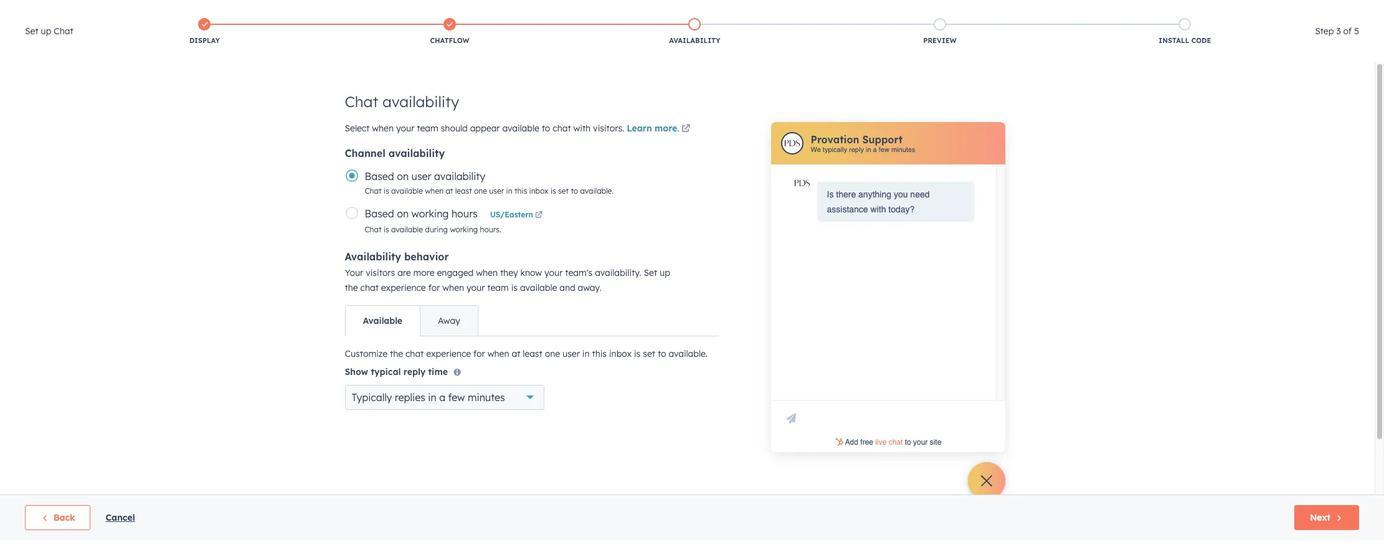 Task type: describe. For each thing, give the bounding box(es) containing it.
channel availability
[[345, 147, 445, 159]]

should
[[441, 123, 468, 134]]

away link
[[420, 306, 478, 336]]

0 vertical spatial to
[[542, 123, 550, 134]]

display completed list item
[[82, 16, 327, 48]]

1 vertical spatial experience
[[426, 348, 471, 359]]

typically replies in a few minutes
[[352, 391, 505, 404]]

1 vertical spatial to
[[571, 186, 578, 196]]

is
[[827, 189, 834, 199]]

set inside availability behavior your visitors are more engaged when they know your team's availability. set up the chat experience for when your team is available and away.
[[644, 267, 657, 278]]

link opens in a new window image inside us/eastern link
[[535, 212, 543, 219]]

minutes inside "provation support we typically reply in a few minutes"
[[891, 145, 915, 154]]

cancel button
[[106, 510, 135, 525]]

appear
[[470, 123, 500, 134]]

0 horizontal spatial set
[[558, 186, 569, 196]]

0 horizontal spatial this
[[515, 186, 527, 196]]

provation support we typically reply in a few minutes
[[811, 133, 915, 154]]

for inside availability behavior your visitors are more engaged when they know your team's availability. set up the chat experience for when your team is available and away.
[[428, 282, 440, 293]]

availability.
[[595, 267, 641, 278]]

search button
[[1352, 26, 1373, 47]]

0 vertical spatial least
[[455, 186, 472, 196]]

away
[[438, 315, 460, 326]]

1 horizontal spatial the
[[390, 348, 403, 359]]

link opens in a new window image inside learn more. link
[[682, 125, 690, 134]]

typically
[[823, 145, 847, 154]]

install code
[[1159, 36, 1211, 45]]

0 horizontal spatial at
[[446, 186, 453, 196]]

install code list item
[[1062, 16, 1308, 48]]

chat is available during working hours.
[[365, 225, 501, 234]]

0 horizontal spatial available.
[[580, 186, 614, 196]]

few inside "provation support we typically reply in a few minutes"
[[879, 145, 889, 154]]

1 vertical spatial one
[[545, 348, 560, 359]]

learn
[[627, 123, 652, 134]]

based for based on user availability
[[365, 170, 394, 183]]

1 vertical spatial at
[[512, 348, 520, 359]]

more.
[[655, 123, 679, 134]]

step
[[1315, 26, 1334, 37]]

on for working
[[397, 207, 409, 220]]

list containing display
[[82, 16, 1308, 48]]

0 vertical spatial working
[[412, 207, 449, 220]]

chat is available when at least one user in this inbox is set to available.
[[365, 186, 614, 196]]

next
[[1310, 512, 1331, 523]]

today?
[[888, 204, 915, 214]]

available right appear
[[502, 123, 539, 134]]

more
[[413, 267, 435, 278]]

of
[[1343, 26, 1352, 37]]

your
[[345, 267, 363, 278]]

0 horizontal spatial user
[[412, 170, 431, 183]]

us/eastern link
[[490, 210, 544, 221]]

time
[[428, 366, 448, 377]]

set inside heading
[[25, 26, 38, 37]]

2 vertical spatial your
[[467, 282, 485, 293]]

channel
[[345, 147, 385, 159]]

away.
[[578, 282, 601, 293]]

chat for chat is available when at least one user in this inbox is set to available.
[[365, 186, 381, 196]]

up inside heading
[[41, 26, 51, 37]]

hours
[[452, 207, 478, 220]]

2 vertical spatial chat
[[406, 348, 424, 359]]

availability for channel availability
[[388, 147, 445, 159]]

visitors.
[[593, 123, 624, 134]]

1 horizontal spatial for
[[473, 348, 485, 359]]

behavior
[[404, 250, 449, 263]]

is inside availability behavior your visitors are more engaged when they know your team's availability. set up the chat experience for when your team is available and away.
[[511, 282, 518, 293]]

select
[[345, 123, 370, 134]]

1 horizontal spatial inbox
[[609, 348, 632, 359]]

a inside "provation support we typically reply in a few minutes"
[[873, 145, 877, 154]]

5
[[1354, 26, 1359, 37]]

few inside popup button
[[448, 391, 465, 404]]

availability behavior your visitors are more engaged when they know your team's availability. set up the chat experience for when your team is available and away.
[[345, 250, 670, 293]]

1 horizontal spatial least
[[523, 348, 542, 359]]

chat for chat availability
[[345, 92, 378, 111]]

2 horizontal spatial chat
[[553, 123, 571, 134]]

show
[[345, 366, 368, 377]]

learn more. link
[[627, 122, 692, 137]]

next button
[[1294, 505, 1359, 530]]

select when your team should appear available to chat with visitors.
[[345, 123, 624, 134]]

step 3 of 5
[[1315, 26, 1359, 37]]

reply inside "provation support we typically reply in a few minutes"
[[849, 145, 864, 154]]

know
[[520, 267, 542, 278]]

available down the based on user availability
[[391, 186, 423, 196]]

in inside popup button
[[428, 391, 436, 404]]

provation
[[811, 133, 859, 145]]

minutes inside typically replies in a few minutes popup button
[[468, 391, 505, 404]]

we
[[811, 145, 821, 154]]

assistance
[[827, 204, 868, 214]]

tab list containing available
[[345, 305, 478, 336]]

1 horizontal spatial set
[[643, 348, 655, 359]]

available
[[363, 315, 402, 326]]

cancel
[[106, 512, 135, 523]]

and
[[560, 282, 575, 293]]

preview list item
[[817, 16, 1062, 48]]

search image
[[1358, 32, 1367, 41]]

0 horizontal spatial reply
[[404, 366, 426, 377]]

available inside availability behavior your visitors are more engaged when they know your team's availability. set up the chat experience for when your team is available and away.
[[520, 282, 557, 293]]

they
[[500, 267, 518, 278]]

is there anything you need assistance with today?
[[827, 189, 930, 214]]

replies
[[395, 391, 425, 404]]



Task type: vqa. For each thing, say whether or not it's contained in the screenshot.
this to the bottom
yes



Task type: locate. For each thing, give the bounding box(es) containing it.
few right replies
[[448, 391, 465, 404]]

experience inside availability behavior your visitors are more engaged when they know your team's availability. set up the chat experience for when your team is available and away.
[[381, 282, 426, 293]]

minutes down customize the chat experience for when at least one user in this inbox is set to available.
[[468, 391, 505, 404]]

1 horizontal spatial available.
[[669, 348, 708, 359]]

working
[[412, 207, 449, 220], [450, 225, 478, 234]]

customize the chat experience for when at least one user in this inbox is set to available.
[[345, 348, 708, 359]]

1 vertical spatial available.
[[669, 348, 708, 359]]

support
[[862, 133, 903, 145]]

0 vertical spatial at
[[446, 186, 453, 196]]

0 vertical spatial a
[[873, 145, 877, 154]]

1 on from the top
[[397, 170, 409, 183]]

one
[[474, 186, 487, 196], [545, 348, 560, 359]]

1 vertical spatial set
[[644, 267, 657, 278]]

based on user availability
[[365, 170, 485, 183]]

chat inside availability behavior your visitors are more engaged when they know your team's availability. set up the chat experience for when your team is available and away.
[[360, 282, 379, 293]]

1 vertical spatial your
[[544, 267, 563, 278]]

for
[[428, 282, 440, 293], [473, 348, 485, 359]]

set up chat
[[25, 26, 73, 37]]

1 horizontal spatial minutes
[[891, 145, 915, 154]]

with down anything
[[871, 204, 886, 214]]

0 vertical spatial availability
[[669, 36, 720, 45]]

team down they
[[487, 282, 509, 293]]

need
[[910, 189, 930, 199]]

with left the 'visitors.' on the top left of the page
[[573, 123, 591, 134]]

1 vertical spatial user
[[489, 186, 504, 196]]

2 based from the top
[[365, 207, 394, 220]]

availability
[[669, 36, 720, 45], [345, 250, 401, 263]]

based up chat is available during working hours.
[[365, 207, 394, 220]]

for down the "away" link
[[473, 348, 485, 359]]

1 vertical spatial team
[[487, 282, 509, 293]]

inbox
[[529, 186, 548, 196], [609, 348, 632, 359]]

user
[[412, 170, 431, 183], [489, 186, 504, 196], [562, 348, 580, 359]]

install
[[1159, 36, 1189, 45]]

in
[[866, 145, 871, 154], [506, 186, 512, 196], [582, 348, 590, 359], [428, 391, 436, 404]]

availability for availability
[[669, 36, 720, 45]]

1 vertical spatial on
[[397, 207, 409, 220]]

0 vertical spatial team
[[417, 123, 438, 134]]

availability inside list item
[[669, 36, 720, 45]]

engaged
[[437, 267, 474, 278]]

link opens in a new window image right us/eastern
[[535, 212, 543, 219]]

0 vertical spatial set
[[558, 186, 569, 196]]

visitors
[[366, 267, 395, 278]]

1 vertical spatial availability
[[388, 147, 445, 159]]

1 vertical spatial based
[[365, 207, 394, 220]]

available down based on working hours
[[391, 225, 423, 234]]

available down know
[[520, 282, 557, 293]]

few
[[879, 145, 889, 154], [448, 391, 465, 404]]

on for user
[[397, 170, 409, 183]]

team inside availability behavior your visitors are more engaged when they know your team's availability. set up the chat experience for when your team is available and away.
[[487, 282, 509, 293]]

back
[[54, 512, 75, 523]]

0 horizontal spatial working
[[412, 207, 449, 220]]

this
[[515, 186, 527, 196], [592, 348, 607, 359]]

Search HubSpot search field
[[1209, 26, 1362, 47]]

availability for chat availability
[[382, 92, 459, 111]]

your up and
[[544, 267, 563, 278]]

during
[[425, 225, 448, 234]]

experience down are
[[381, 282, 426, 293]]

2 horizontal spatial user
[[562, 348, 580, 359]]

1 horizontal spatial working
[[450, 225, 478, 234]]

0 vertical spatial for
[[428, 282, 440, 293]]

for down more
[[428, 282, 440, 293]]

1 horizontal spatial your
[[467, 282, 485, 293]]

link opens in a new window image
[[682, 122, 690, 137], [535, 212, 543, 219]]

chat up show typical reply time on the bottom left
[[406, 348, 424, 359]]

your down chat availability
[[396, 123, 414, 134]]

1 vertical spatial a
[[439, 391, 445, 404]]

1 vertical spatial for
[[473, 348, 485, 359]]

0 vertical spatial link opens in a new window image
[[682, 125, 690, 134]]

up inside availability behavior your visitors are more engaged when they know your team's availability. set up the chat experience for when your team is available and away.
[[660, 267, 670, 278]]

back button
[[25, 505, 91, 530]]

availability up chat is available when at least one user in this inbox is set to available.
[[434, 170, 485, 183]]

1 vertical spatial few
[[448, 391, 465, 404]]

link opens in a new window image right more.
[[682, 122, 690, 137]]

1 horizontal spatial link opens in a new window image
[[682, 122, 690, 137]]

set
[[558, 186, 569, 196], [643, 348, 655, 359]]

working down hours
[[450, 225, 478, 234]]

chat inside set up chat heading
[[54, 26, 73, 37]]

in inside "provation support we typically reply in a few minutes"
[[866, 145, 871, 154]]

chat
[[553, 123, 571, 134], [360, 282, 379, 293], [406, 348, 424, 359]]

minutes
[[891, 145, 915, 154], [468, 391, 505, 404]]

available link
[[345, 306, 420, 336]]

there
[[836, 189, 856, 199]]

based down channel
[[365, 170, 394, 183]]

0 vertical spatial few
[[879, 145, 889, 154]]

working up chat is available during working hours.
[[412, 207, 449, 220]]

show typical reply time
[[345, 366, 448, 377]]

help button
[[1171, 0, 1192, 20]]

0 horizontal spatial team
[[417, 123, 438, 134]]

set
[[25, 26, 38, 37], [644, 267, 657, 278]]

the inside availability behavior your visitors are more engaged when they know your team's availability. set up the chat experience for when your team is available and away.
[[345, 282, 358, 293]]

1 horizontal spatial at
[[512, 348, 520, 359]]

team left "should"
[[417, 123, 438, 134]]

0 vertical spatial the
[[345, 282, 358, 293]]

minutes up you
[[891, 145, 915, 154]]

0 vertical spatial with
[[573, 123, 591, 134]]

available.
[[580, 186, 614, 196], [669, 348, 708, 359]]

3
[[1336, 26, 1341, 37]]

customize
[[345, 348, 387, 359]]

you
[[894, 189, 908, 199]]

1 vertical spatial set
[[643, 348, 655, 359]]

0 vertical spatial chat
[[553, 123, 571, 134]]

0 vertical spatial on
[[397, 170, 409, 183]]

chat left the 'visitors.' on the top left of the page
[[553, 123, 571, 134]]

chatflow completed list item
[[327, 16, 572, 48]]

0 vertical spatial one
[[474, 186, 487, 196]]

0 horizontal spatial minutes
[[468, 391, 505, 404]]

chat down visitors
[[360, 282, 379, 293]]

reply left time
[[404, 366, 426, 377]]

1 vertical spatial reply
[[404, 366, 426, 377]]

0 horizontal spatial link opens in a new window image
[[535, 212, 543, 219]]

0 horizontal spatial one
[[474, 186, 487, 196]]

us/eastern
[[490, 210, 533, 219]]

0 horizontal spatial for
[[428, 282, 440, 293]]

0 vertical spatial based
[[365, 170, 394, 183]]

team
[[417, 123, 438, 134], [487, 282, 509, 293]]

availability up "should"
[[382, 92, 459, 111]]

code
[[1191, 36, 1211, 45]]

2 horizontal spatial your
[[544, 267, 563, 278]]

0 vertical spatial reply
[[849, 145, 864, 154]]

help image
[[1175, 6, 1187, 17]]

link opens in a new window image right us/eastern
[[535, 210, 543, 221]]

chat availability
[[345, 92, 459, 111]]

on up chat is available during working hours.
[[397, 207, 409, 220]]

0 horizontal spatial inbox
[[529, 186, 548, 196]]

the down your
[[345, 282, 358, 293]]

agent says: is there anything you need assistance with today? element
[[827, 187, 965, 217]]

list
[[82, 16, 1308, 48]]

to
[[542, 123, 550, 134], [571, 186, 578, 196], [658, 348, 666, 359]]

2 vertical spatial to
[[658, 348, 666, 359]]

1 vertical spatial minutes
[[468, 391, 505, 404]]

learn more.
[[627, 123, 679, 134]]

1 horizontal spatial this
[[592, 348, 607, 359]]

hours.
[[480, 225, 501, 234]]

preview
[[923, 36, 957, 45]]

experience up time
[[426, 348, 471, 359]]

1 horizontal spatial with
[[871, 204, 886, 214]]

1 vertical spatial working
[[450, 225, 478, 234]]

availability
[[382, 92, 459, 111], [388, 147, 445, 159], [434, 170, 485, 183]]

the up show typical reply time on the bottom left
[[390, 348, 403, 359]]

are
[[398, 267, 411, 278]]

0 horizontal spatial experience
[[381, 282, 426, 293]]

2 on from the top
[[397, 207, 409, 220]]

1 vertical spatial link opens in a new window image
[[535, 210, 543, 221]]

a right typically
[[873, 145, 877, 154]]

set up chat heading
[[25, 24, 73, 39]]

1 vertical spatial inbox
[[609, 348, 632, 359]]

a inside popup button
[[439, 391, 445, 404]]

least
[[455, 186, 472, 196], [523, 348, 542, 359]]

0 horizontal spatial to
[[542, 123, 550, 134]]

0 horizontal spatial the
[[345, 282, 358, 293]]

chat
[[54, 26, 73, 37], [345, 92, 378, 111], [365, 186, 381, 196], [365, 225, 381, 234]]

based
[[365, 170, 394, 183], [365, 207, 394, 220]]

1 horizontal spatial up
[[660, 267, 670, 278]]

1 horizontal spatial user
[[489, 186, 504, 196]]

reply right typically
[[849, 145, 864, 154]]

0 horizontal spatial chat
[[360, 282, 379, 293]]

1 horizontal spatial one
[[545, 348, 560, 359]]

0 vertical spatial minutes
[[891, 145, 915, 154]]

with inside "is there anything you need assistance with today?"
[[871, 204, 886, 214]]

1 horizontal spatial link opens in a new window image
[[682, 125, 690, 134]]

team's
[[565, 267, 593, 278]]

tab list
[[345, 305, 478, 336]]

2 vertical spatial user
[[562, 348, 580, 359]]

0 vertical spatial up
[[41, 26, 51, 37]]

0 vertical spatial availability
[[382, 92, 459, 111]]

0 horizontal spatial least
[[455, 186, 472, 196]]

1 vertical spatial with
[[871, 204, 886, 214]]

1 based from the top
[[365, 170, 394, 183]]

0 horizontal spatial set
[[25, 26, 38, 37]]

availability list item
[[572, 16, 817, 48]]

link opens in a new window image
[[682, 125, 690, 134], [535, 210, 543, 221]]

your down engaged
[[467, 282, 485, 293]]

2 vertical spatial availability
[[434, 170, 485, 183]]

1 vertical spatial up
[[660, 267, 670, 278]]

with
[[573, 123, 591, 134], [871, 204, 886, 214]]

is
[[384, 186, 389, 196], [551, 186, 556, 196], [384, 225, 389, 234], [511, 282, 518, 293], [634, 348, 641, 359]]

chat for chat is available during working hours.
[[365, 225, 381, 234]]

when
[[372, 123, 394, 134], [425, 186, 444, 196], [476, 267, 498, 278], [442, 282, 464, 293], [488, 348, 509, 359]]

0 vertical spatial set
[[25, 26, 38, 37]]

typical
[[371, 366, 401, 377]]

typically
[[352, 391, 392, 404]]

available
[[502, 123, 539, 134], [391, 186, 423, 196], [391, 225, 423, 234], [520, 282, 557, 293]]

0 vertical spatial your
[[396, 123, 414, 134]]

display
[[189, 36, 220, 45]]

the
[[345, 282, 358, 293], [390, 348, 403, 359]]

typically replies in a few minutes button
[[345, 385, 544, 410]]

1 vertical spatial chat
[[360, 282, 379, 293]]

up
[[41, 26, 51, 37], [660, 267, 670, 278]]

0 vertical spatial experience
[[381, 282, 426, 293]]

1 horizontal spatial experience
[[426, 348, 471, 359]]

chatflow
[[430, 36, 469, 45]]

1 horizontal spatial availability
[[669, 36, 720, 45]]

0 vertical spatial link opens in a new window image
[[682, 122, 690, 137]]

few up anything
[[879, 145, 889, 154]]

availability inside availability behavior your visitors are more engaged when they know your team's availability. set up the chat experience for when your team is available and away.
[[345, 250, 401, 263]]

1 horizontal spatial team
[[487, 282, 509, 293]]

a down time
[[439, 391, 445, 404]]

anything
[[858, 189, 891, 199]]

1 horizontal spatial a
[[873, 145, 877, 154]]

availability up the based on user availability
[[388, 147, 445, 159]]

availability for availability behavior your visitors are more engaged when they know your team's availability. set up the chat experience for when your team is available and away.
[[345, 250, 401, 263]]

1 vertical spatial the
[[390, 348, 403, 359]]

1 horizontal spatial to
[[571, 186, 578, 196]]

2 horizontal spatial to
[[658, 348, 666, 359]]

1 horizontal spatial reply
[[849, 145, 864, 154]]

hubspot-live-chat-viral-iframe element
[[773, 437, 1003, 449]]

based for based on working hours
[[365, 207, 394, 220]]

1 vertical spatial least
[[523, 348, 542, 359]]

on down channel availability
[[397, 170, 409, 183]]

based on working hours
[[365, 207, 478, 220]]

link opens in a new window image right more.
[[682, 125, 690, 134]]

0 horizontal spatial a
[[439, 391, 445, 404]]



